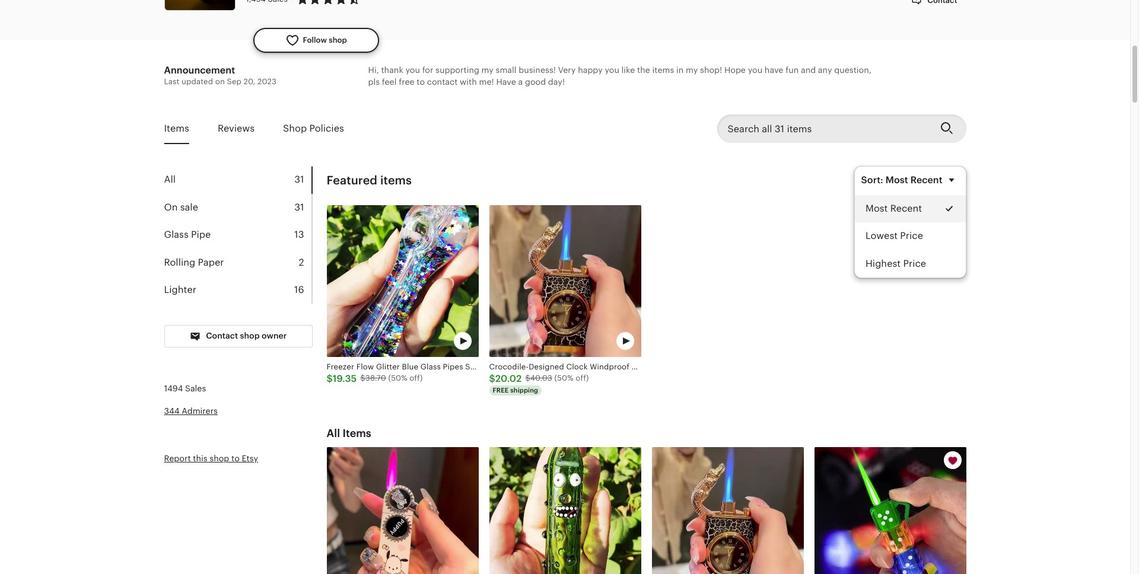 Task type: vqa. For each thing, say whether or not it's contained in the screenshot.
shown
no



Task type: describe. For each thing, give the bounding box(es) containing it.
last
[[164, 77, 180, 86]]

featured items
[[327, 174, 412, 187]]

highest price
[[866, 258, 926, 270]]

items inside hi, thank you for supporting my small business! very happy you like the items in my shop! hope you have fun and any question, pls feel free to contact with me! have a good day!
[[653, 65, 674, 75]]

fun
[[786, 65, 799, 75]]

2 my from the left
[[686, 65, 698, 75]]

1 vertical spatial items
[[380, 174, 412, 187]]

question,
[[835, 65, 872, 75]]

updated
[[182, 77, 213, 86]]

2023
[[258, 77, 277, 86]]

$ up free
[[489, 373, 495, 384]]

announcement
[[164, 65, 235, 76]]

report
[[164, 454, 191, 463]]

16
[[294, 284, 304, 296]]

and
[[801, 65, 816, 75]]

20.02
[[495, 373, 522, 384]]

tab containing glass pipe
[[164, 221, 311, 249]]

highest price button
[[855, 251, 966, 278]]

on
[[215, 77, 225, 86]]

tab containing on sale
[[164, 194, 311, 221]]

contact
[[206, 331, 238, 341]]

all for all
[[164, 174, 176, 185]]

very
[[558, 65, 576, 75]]

3 you from the left
[[748, 65, 763, 75]]

for
[[422, 65, 433, 75]]

featured
[[327, 174, 378, 187]]

thank
[[381, 65, 403, 75]]

sections tab list
[[164, 166, 312, 304]]

sale
[[180, 202, 198, 213]]

me!
[[479, 77, 494, 87]]

2 you from the left
[[605, 65, 620, 75]]

shop for follow
[[329, 36, 347, 45]]

good
[[525, 77, 546, 87]]

follow shop button
[[253, 28, 379, 53]]

on sale
[[164, 202, 198, 213]]

38.70
[[365, 374, 386, 383]]

lowest price button
[[855, 223, 966, 251]]

$ inside $ 19.35 $ 38.70 (50% off)
[[360, 374, 365, 383]]

most inside "button"
[[866, 203, 888, 214]]

most inside popup button
[[886, 174, 908, 186]]

follow shop
[[303, 36, 347, 45]]

items link
[[164, 115, 189, 143]]

policies
[[309, 123, 344, 134]]

recent inside "button"
[[890, 203, 922, 214]]

tab containing all
[[164, 166, 311, 194]]

business!
[[519, 65, 556, 75]]

in
[[677, 65, 684, 75]]

announcement last updated on sep 20, 2023
[[164, 65, 277, 86]]

0 horizontal spatial items
[[164, 123, 189, 134]]

sort:
[[861, 174, 884, 186]]

day!
[[548, 77, 565, 87]]

rolling paper
[[164, 257, 224, 268]]

supporting
[[436, 65, 479, 75]]

2 vertical spatial shop
[[210, 454, 229, 463]]

40.03
[[530, 374, 553, 383]]

hope
[[725, 65, 746, 75]]

shop for contact
[[240, 331, 260, 341]]

price for lowest price
[[900, 231, 923, 242]]

report this shop to etsy
[[164, 454, 258, 463]]

free
[[399, 77, 415, 87]]

(50% for 19.35
[[388, 374, 407, 383]]

344 admirers
[[164, 407, 218, 416]]

$ 19.35 $ 38.70 (50% off)
[[327, 373, 423, 384]]

menu containing most recent
[[854, 166, 966, 279]]

all items
[[327, 428, 371, 440]]

cucumber green glass pipes funny chucky gift glass pipe handmade glass pipe boyfriend pipe girlfriend pipe christmas gift for mom dad image
[[489, 447, 641, 574]]

etsy
[[242, 454, 258, 463]]

sales
[[185, 384, 206, 394]]

contact
[[427, 77, 458, 87]]

1 horizontal spatial items
[[343, 428, 371, 440]]

report this shop to etsy link
[[164, 454, 258, 463]]

31 for all
[[294, 174, 304, 185]]

shipping
[[510, 387, 538, 394]]

price for highest price
[[903, 258, 926, 270]]

hi, thank you for supporting my small business! very happy you like the items in my shop! hope you have fun and any question, pls feel free to contact with me! have a good day!
[[368, 65, 872, 87]]

hi,
[[368, 65, 379, 75]]

rolling
[[164, 257, 195, 268]]

small
[[496, 65, 517, 75]]

0 horizontal spatial crocodile-designed clock windproof refillable lighter double flame lighter cool gadget pocket lighter gift for girl boy women friends gift image
[[489, 206, 641, 358]]



Task type: locate. For each thing, give the bounding box(es) containing it.
my up the 'me!' at the top of the page
[[482, 65, 494, 75]]

20,
[[244, 77, 255, 86]]

1 vertical spatial all
[[327, 428, 340, 440]]

31 up 13
[[294, 202, 304, 213]]

0 vertical spatial items
[[164, 123, 189, 134]]

shop policies
[[283, 123, 344, 134]]

344 admirers link
[[164, 407, 218, 416]]

to inside hi, thank you for supporting my small business! very happy you like the items in my shop! hope you have fun and any question, pls feel free to contact with me! have a good day!
[[417, 77, 425, 87]]

1 vertical spatial to
[[231, 454, 240, 463]]

3 tab from the top
[[164, 221, 311, 249]]

shop inside follow shop button
[[329, 36, 347, 45]]

items down 19.35
[[343, 428, 371, 440]]

recent up "lowest price" button
[[890, 203, 922, 214]]

any
[[818, 65, 832, 75]]

0 horizontal spatial (50%
[[388, 374, 407, 383]]

tab down "reviews" link
[[164, 166, 311, 194]]

price down "lowest price" button
[[903, 258, 926, 270]]

1 (50% from the left
[[388, 374, 407, 383]]

2 31 from the top
[[294, 202, 304, 213]]

0 horizontal spatial all
[[164, 174, 176, 185]]

recent
[[911, 174, 943, 186], [890, 203, 922, 214]]

my
[[482, 65, 494, 75], [686, 65, 698, 75]]

lowest
[[866, 231, 898, 242]]

1 off) from the left
[[410, 374, 423, 383]]

shop inside contact shop owner button
[[240, 331, 260, 341]]

most recent button
[[855, 195, 966, 223]]

0 vertical spatial all
[[164, 174, 176, 185]]

1 horizontal spatial crocodile-designed clock windproof refillable lighter double flame lighter cool gadget pocket lighter gift for girl boy women friends gift image
[[652, 447, 804, 574]]

1 horizontal spatial my
[[686, 65, 698, 75]]

(50% for 20.02
[[555, 374, 574, 383]]

you up free
[[406, 65, 420, 75]]

items
[[653, 65, 674, 75], [380, 174, 412, 187]]

2 tab from the top
[[164, 194, 311, 221]]

$ right 19.35
[[360, 374, 365, 383]]

most
[[886, 174, 908, 186], [866, 203, 888, 214]]

0 vertical spatial recent
[[911, 174, 943, 186]]

2
[[299, 257, 304, 268]]

1 horizontal spatial (50%
[[555, 374, 574, 383]]

1 vertical spatial shop
[[240, 331, 260, 341]]

price
[[900, 231, 923, 242], [903, 258, 926, 270]]

lowest price
[[866, 231, 923, 242]]

admirers
[[182, 407, 218, 416]]

19.35
[[333, 373, 357, 384]]

31
[[294, 174, 304, 185], [294, 202, 304, 213]]

have
[[496, 77, 516, 87]]

shop right follow
[[329, 36, 347, 45]]

tab down pipe
[[164, 249, 311, 277]]

all down 19.35
[[327, 428, 340, 440]]

1 my from the left
[[482, 65, 494, 75]]

tab down paper
[[164, 277, 311, 304]]

1494 sales
[[164, 384, 206, 394]]

2 off) from the left
[[576, 374, 589, 383]]

all
[[164, 174, 176, 185], [327, 428, 340, 440]]

0 vertical spatial 31
[[294, 174, 304, 185]]

2 (50% from the left
[[555, 374, 574, 383]]

you
[[406, 65, 420, 75], [605, 65, 620, 75], [748, 65, 763, 75]]

have
[[765, 65, 784, 75]]

31 for on sale
[[294, 202, 304, 213]]

the
[[637, 65, 650, 75]]

1 horizontal spatial you
[[605, 65, 620, 75]]

shiny light dice windproof refillable lighter dice lighter cool gadget pocket lighter christmas gift for girl boy women friends gift image
[[815, 447, 966, 574]]

to down for
[[417, 77, 425, 87]]

tab up pipe
[[164, 194, 311, 221]]

shop
[[283, 123, 307, 134]]

shop
[[329, 36, 347, 45], [240, 331, 260, 341], [210, 454, 229, 463]]

glass pipe
[[164, 229, 211, 240]]

(50% right 40.03
[[555, 374, 574, 383]]

(50% inside $ 19.35 $ 38.70 (50% off)
[[388, 374, 407, 383]]

0 vertical spatial shop
[[329, 36, 347, 45]]

0 vertical spatial most
[[886, 174, 908, 186]]

recent up most recent "button"
[[911, 174, 943, 186]]

all up on
[[164, 174, 176, 185]]

1 tab from the top
[[164, 166, 311, 194]]

most recent
[[866, 203, 922, 214]]

happy
[[578, 65, 603, 75]]

1 vertical spatial items
[[343, 428, 371, 440]]

2 horizontal spatial shop
[[329, 36, 347, 45]]

sort: most recent button
[[854, 166, 966, 195]]

31 down shop
[[294, 174, 304, 185]]

tab containing rolling paper
[[164, 249, 311, 277]]

items right featured
[[380, 174, 412, 187]]

a
[[518, 77, 523, 87]]

(50%
[[388, 374, 407, 383], [555, 374, 574, 383]]

pipe
[[191, 229, 211, 240]]

highest
[[866, 258, 901, 270]]

contact shop owner
[[204, 331, 287, 341]]

pls
[[368, 77, 380, 87]]

1 horizontal spatial shop
[[240, 331, 260, 341]]

glass
[[164, 229, 189, 240]]

1 vertical spatial most
[[866, 203, 888, 214]]

0 vertical spatial crocodile-designed clock windproof refillable lighter double flame lighter cool gadget pocket lighter gift for girl boy women friends gift image
[[489, 206, 641, 358]]

off) right 40.03
[[576, 374, 589, 383]]

Search all 31 items text field
[[717, 115, 931, 143]]

reviews
[[218, 123, 255, 134]]

off) for 19.35
[[410, 374, 423, 383]]

1 you from the left
[[406, 65, 420, 75]]

reviews link
[[218, 115, 255, 143]]

items down last
[[164, 123, 189, 134]]

like
[[622, 65, 635, 75]]

you left like
[[605, 65, 620, 75]]

0 horizontal spatial my
[[482, 65, 494, 75]]

1 horizontal spatial all
[[327, 428, 340, 440]]

price down most recent "button"
[[900, 231, 923, 242]]

shop!
[[700, 65, 722, 75]]

to left etsy
[[231, 454, 240, 463]]

(50% inside $ 20.02 $ 40.03 (50% off) free shipping
[[555, 374, 574, 383]]

shop left owner
[[240, 331, 260, 341]]

$ up shipping
[[525, 374, 530, 383]]

(50% right 38.70
[[388, 374, 407, 383]]

1 vertical spatial crocodile-designed clock windproof refillable lighter double flame lighter cool gadget pocket lighter gift for girl boy women friends gift image
[[652, 447, 804, 574]]

tab
[[164, 166, 311, 194], [164, 194, 311, 221], [164, 221, 311, 249], [164, 249, 311, 277], [164, 277, 311, 304]]

sort: most recent
[[861, 174, 943, 186]]

paper
[[198, 257, 224, 268]]

off)
[[410, 374, 423, 383], [576, 374, 589, 383]]

0 horizontal spatial items
[[380, 174, 412, 187]]

1 vertical spatial price
[[903, 258, 926, 270]]

2 horizontal spatial you
[[748, 65, 763, 75]]

1 horizontal spatial to
[[417, 77, 425, 87]]

1 vertical spatial recent
[[890, 203, 922, 214]]

items left in
[[653, 65, 674, 75]]

menu
[[854, 166, 966, 279]]

crocodile-designed clock windproof refillable lighter double flame lighter cool gadget pocket lighter gift for girl boy women friends gift image
[[489, 206, 641, 358], [652, 447, 804, 574]]

owner
[[262, 331, 287, 341]]

tab containing lighter
[[164, 277, 311, 304]]

0 horizontal spatial off)
[[410, 374, 423, 383]]

1 31 from the top
[[294, 174, 304, 185]]

all for all items
[[327, 428, 340, 440]]

with
[[460, 77, 477, 87]]

13
[[294, 229, 304, 240]]

off) inside $ 20.02 $ 40.03 (50% off) free shipping
[[576, 374, 589, 383]]

4 tab from the top
[[164, 249, 311, 277]]

my right in
[[686, 65, 698, 75]]

1 horizontal spatial off)
[[576, 374, 589, 383]]

5 tab from the top
[[164, 277, 311, 304]]

shop policies link
[[283, 115, 344, 143]]

free
[[493, 387, 509, 394]]

0 vertical spatial to
[[417, 77, 425, 87]]

0 vertical spatial items
[[653, 65, 674, 75]]

most up lowest at the top right of the page
[[866, 203, 888, 214]]

contact shop owner button
[[164, 325, 312, 348]]

$ 20.02 $ 40.03 (50% off) free shipping
[[489, 373, 589, 394]]

0 horizontal spatial you
[[406, 65, 420, 75]]

1494
[[164, 384, 183, 394]]

most right sort:
[[886, 174, 908, 186]]

tab up paper
[[164, 221, 311, 249]]

recent inside popup button
[[911, 174, 943, 186]]

0 vertical spatial price
[[900, 231, 923, 242]]

shop right the this
[[210, 454, 229, 463]]

you left have
[[748, 65, 763, 75]]

all inside sections tab list
[[164, 174, 176, 185]]

0 horizontal spatial shop
[[210, 454, 229, 463]]

1 vertical spatial 31
[[294, 202, 304, 213]]

on
[[164, 202, 178, 213]]

follow
[[303, 36, 327, 45]]

feel
[[382, 77, 397, 87]]

items
[[164, 123, 189, 134], [343, 428, 371, 440]]

0 horizontal spatial to
[[231, 454, 240, 463]]

off) right 38.70
[[410, 374, 423, 383]]

cute cartoon gear rotating windproof refillable lighter white cool gadget pocket lighter christmas gift for girl boy women friends gift image
[[327, 447, 479, 574]]

to
[[417, 77, 425, 87], [231, 454, 240, 463]]

off) inside $ 19.35 $ 38.70 (50% off)
[[410, 374, 423, 383]]

this
[[193, 454, 207, 463]]

344
[[164, 407, 180, 416]]

1 horizontal spatial items
[[653, 65, 674, 75]]

$
[[327, 373, 333, 384], [489, 373, 495, 384], [360, 374, 365, 383], [525, 374, 530, 383]]

freezer flow glitter blue glass pipes shiny glass pipes girly pipes handmade glass pipes easy to wash mother gift valentine gift for friend image
[[327, 206, 479, 358]]

sep
[[227, 77, 242, 86]]

$ left 38.70
[[327, 373, 333, 384]]

off) for 20.02
[[576, 374, 589, 383]]

lighter
[[164, 284, 196, 296]]



